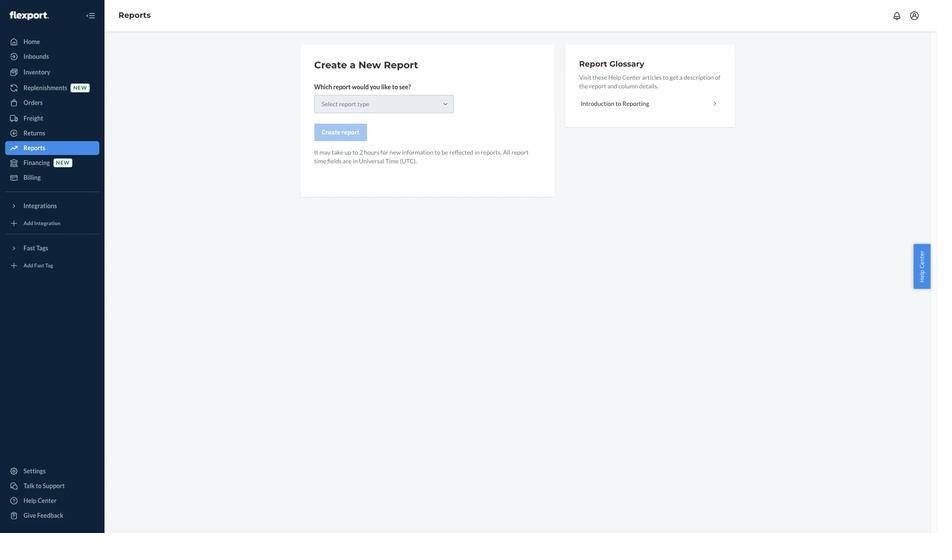 Task type: locate. For each thing, give the bounding box(es) containing it.
2 add from the top
[[24, 262, 33, 269]]

report right 'all'
[[512, 149, 529, 156]]

1 horizontal spatial center
[[622, 74, 641, 81]]

to
[[663, 74, 669, 81], [392, 83, 398, 91], [616, 100, 622, 107], [353, 149, 358, 156], [435, 149, 441, 156], [36, 482, 42, 490]]

a
[[350, 59, 356, 71], [680, 74, 683, 81]]

you
[[370, 83, 380, 91]]

add fast tag link
[[5, 259, 99, 273]]

1 vertical spatial fast
[[34, 262, 44, 269]]

home
[[24, 38, 40, 45]]

fast tags button
[[5, 241, 99, 255]]

to left be
[[435, 149, 441, 156]]

report
[[589, 82, 607, 90], [333, 83, 351, 91], [342, 129, 360, 136], [512, 149, 529, 156]]

0 horizontal spatial center
[[38, 497, 57, 504]]

give feedback
[[24, 512, 63, 519]]

0 vertical spatial new
[[73, 85, 87, 91]]

1 vertical spatial help center
[[24, 497, 57, 504]]

new
[[73, 85, 87, 91], [390, 149, 401, 156], [56, 160, 70, 166]]

0 vertical spatial fast
[[24, 244, 35, 252]]

a left new
[[350, 59, 356, 71]]

0 vertical spatial center
[[622, 74, 641, 81]]

reports link
[[118, 11, 151, 20], [5, 141, 99, 155]]

0 horizontal spatial new
[[56, 160, 70, 166]]

center inside button
[[918, 251, 926, 269]]

to right talk
[[36, 482, 42, 490]]

it
[[314, 149, 318, 156]]

1 horizontal spatial help center
[[918, 251, 926, 282]]

0 vertical spatial reports
[[118, 11, 151, 20]]

0 horizontal spatial help
[[24, 497, 36, 504]]

in
[[475, 149, 480, 156], [353, 157, 358, 165]]

support
[[43, 482, 65, 490]]

visit
[[579, 74, 592, 81]]

new up time
[[390, 149, 401, 156]]

report
[[384, 59, 418, 71], [579, 59, 608, 69]]

1 horizontal spatial reports
[[118, 11, 151, 20]]

0 horizontal spatial report
[[384, 59, 418, 71]]

0 horizontal spatial a
[[350, 59, 356, 71]]

help center
[[918, 251, 926, 282], [24, 497, 57, 504]]

universal
[[359, 157, 384, 165]]

1 add from the top
[[24, 220, 33, 227]]

0 vertical spatial in
[[475, 149, 480, 156]]

0 vertical spatial add
[[24, 220, 33, 227]]

new up orders link
[[73, 85, 87, 91]]

0 horizontal spatial help center
[[24, 497, 57, 504]]

create for create report
[[322, 129, 341, 136]]

in right are
[[353, 157, 358, 165]]

report up see?
[[384, 59, 418, 71]]

1 vertical spatial new
[[390, 149, 401, 156]]

1 vertical spatial create
[[322, 129, 341, 136]]

1 horizontal spatial help
[[609, 74, 621, 81]]

help
[[609, 74, 621, 81], [918, 270, 926, 282], [24, 497, 36, 504]]

fast
[[24, 244, 35, 252], [34, 262, 44, 269]]

new for replenishments
[[73, 85, 87, 91]]

1 vertical spatial reports link
[[5, 141, 99, 155]]

inventory
[[24, 68, 50, 76]]

fast left tag
[[34, 262, 44, 269]]

it may take up to 2 hours for new information to be reflected in reports. all report time fields are in universal time (utc).
[[314, 149, 529, 165]]

the
[[579, 82, 588, 90]]

0 vertical spatial help center
[[918, 251, 926, 282]]

these
[[593, 74, 607, 81]]

to right the like on the left
[[392, 83, 398, 91]]

close navigation image
[[85, 10, 96, 21]]

report inside button
[[342, 129, 360, 136]]

1 horizontal spatial a
[[680, 74, 683, 81]]

articles
[[642, 74, 662, 81]]

0 vertical spatial create
[[314, 59, 347, 71]]

add for add fast tag
[[24, 262, 33, 269]]

settings
[[24, 467, 46, 475]]

add left integration
[[24, 220, 33, 227]]

1 vertical spatial center
[[918, 251, 926, 269]]

1 vertical spatial help
[[918, 270, 926, 282]]

1 horizontal spatial reports link
[[118, 11, 151, 20]]

1 horizontal spatial in
[[475, 149, 480, 156]]

open account menu image
[[910, 10, 920, 21]]

1 horizontal spatial new
[[73, 85, 87, 91]]

2 vertical spatial help
[[24, 497, 36, 504]]

2 horizontal spatial new
[[390, 149, 401, 156]]

to left get
[[663, 74, 669, 81]]

create
[[314, 59, 347, 71], [322, 129, 341, 136]]

1 vertical spatial a
[[680, 74, 683, 81]]

take
[[332, 149, 344, 156]]

tag
[[45, 262, 53, 269]]

report up "up"
[[342, 129, 360, 136]]

help center button
[[914, 244, 931, 289]]

billing
[[24, 174, 41, 181]]

reports
[[118, 11, 151, 20], [24, 144, 45, 152]]

1 vertical spatial add
[[24, 262, 33, 269]]

create up which
[[314, 59, 347, 71]]

information
[[402, 149, 434, 156]]

1 vertical spatial in
[[353, 157, 358, 165]]

center
[[622, 74, 641, 81], [918, 251, 926, 269], [38, 497, 57, 504]]

description
[[684, 74, 714, 81]]

returns
[[24, 129, 45, 137]]

report up the these
[[579, 59, 608, 69]]

create inside button
[[322, 129, 341, 136]]

2 vertical spatial center
[[38, 497, 57, 504]]

fast left tags
[[24, 244, 35, 252]]

new up billing link
[[56, 160, 70, 166]]

2 horizontal spatial help
[[918, 270, 926, 282]]

add down fast tags
[[24, 262, 33, 269]]

create up may
[[322, 129, 341, 136]]

0 horizontal spatial in
[[353, 157, 358, 165]]

new inside it may take up to 2 hours for new information to be reflected in reports. all report time fields are in universal time (utc).
[[390, 149, 401, 156]]

like
[[381, 83, 391, 91]]

add fast tag
[[24, 262, 53, 269]]

get
[[670, 74, 679, 81]]

integration
[[34, 220, 61, 227]]

add for add integration
[[24, 220, 33, 227]]

are
[[343, 157, 352, 165]]

introduction to reporting
[[581, 100, 649, 107]]

open notifications image
[[892, 10, 903, 21]]

2 report from the left
[[579, 59, 608, 69]]

in left "reports."
[[475, 149, 480, 156]]

2 vertical spatial new
[[56, 160, 70, 166]]

0 vertical spatial reports link
[[118, 11, 151, 20]]

reflected
[[450, 149, 474, 156]]

add integration link
[[5, 217, 99, 230]]

report down the these
[[589, 82, 607, 90]]

0 vertical spatial help
[[609, 74, 621, 81]]

1 horizontal spatial report
[[579, 59, 608, 69]]

1 vertical spatial reports
[[24, 144, 45, 152]]

report inside it may take up to 2 hours for new information to be reflected in reports. all report time fields are in universal time (utc).
[[512, 149, 529, 156]]

help center inside button
[[918, 251, 926, 282]]

2 horizontal spatial center
[[918, 251, 926, 269]]

add
[[24, 220, 33, 227], [24, 262, 33, 269]]

feedback
[[37, 512, 63, 519]]

a right get
[[680, 74, 683, 81]]

introduction
[[581, 100, 615, 107]]

fast inside dropdown button
[[24, 244, 35, 252]]

to left reporting
[[616, 100, 622, 107]]

reports.
[[481, 149, 502, 156]]

replenishments
[[24, 84, 67, 91]]



Task type: describe. For each thing, give the bounding box(es) containing it.
create report button
[[314, 124, 367, 141]]

billing link
[[5, 171, 99, 185]]

be
[[442, 149, 448, 156]]

up
[[345, 149, 351, 156]]

create report
[[322, 129, 360, 136]]

see?
[[399, 83, 411, 91]]

help inside the visit these help center articles to get a description of the report and column details.
[[609, 74, 621, 81]]

time
[[386, 157, 399, 165]]

which report would you like to see?
[[314, 83, 411, 91]]

tags
[[36, 244, 48, 252]]

reporting
[[623, 100, 649, 107]]

new
[[359, 59, 381, 71]]

report inside the visit these help center articles to get a description of the report and column details.
[[589, 82, 607, 90]]

give feedback button
[[5, 509, 99, 523]]

center inside 'link'
[[38, 497, 57, 504]]

financing
[[24, 159, 50, 166]]

0 vertical spatial a
[[350, 59, 356, 71]]

which
[[314, 83, 332, 91]]

talk to support
[[24, 482, 65, 490]]

integrations
[[24, 202, 57, 210]]

0 horizontal spatial reports
[[24, 144, 45, 152]]

inbounds link
[[5, 50, 99, 64]]

may
[[320, 149, 331, 156]]

new for financing
[[56, 160, 70, 166]]

report glossary
[[579, 59, 645, 69]]

help inside button
[[918, 270, 926, 282]]

freight
[[24, 115, 43, 122]]

add integration
[[24, 220, 61, 227]]

all
[[503, 149, 511, 156]]

report left would
[[333, 83, 351, 91]]

flexport logo image
[[10, 11, 49, 20]]

to inside the visit these help center articles to get a description of the report and column details.
[[663, 74, 669, 81]]

returns link
[[5, 126, 99, 140]]

talk
[[24, 482, 35, 490]]

0 horizontal spatial reports link
[[5, 141, 99, 155]]

help center inside 'link'
[[24, 497, 57, 504]]

glossary
[[610, 59, 645, 69]]

orders link
[[5, 96, 99, 110]]

visit these help center articles to get a description of the report and column details.
[[579, 74, 721, 90]]

inventory link
[[5, 65, 99, 79]]

settings link
[[5, 464, 99, 478]]

fast tags
[[24, 244, 48, 252]]

2
[[359, 149, 363, 156]]

(utc).
[[400, 157, 417, 165]]

a inside the visit these help center articles to get a description of the report and column details.
[[680, 74, 683, 81]]

create for create a new report
[[314, 59, 347, 71]]

of
[[715, 74, 721, 81]]

time
[[314, 157, 326, 165]]

create a new report
[[314, 59, 418, 71]]

column
[[619, 82, 638, 90]]

freight link
[[5, 112, 99, 125]]

would
[[352, 83, 369, 91]]

for
[[381, 149, 389, 156]]

1 report from the left
[[384, 59, 418, 71]]

orders
[[24, 99, 43, 106]]

hours
[[364, 149, 379, 156]]

talk to support button
[[5, 479, 99, 493]]

help inside 'link'
[[24, 497, 36, 504]]

home link
[[5, 35, 99, 49]]

and
[[608, 82, 618, 90]]

center inside the visit these help center articles to get a description of the report and column details.
[[622, 74, 641, 81]]

help center link
[[5, 494, 99, 508]]

details.
[[640, 82, 659, 90]]

give
[[24, 512, 36, 519]]

introduction to reporting button
[[579, 94, 721, 113]]

integrations button
[[5, 199, 99, 213]]

fields
[[328, 157, 342, 165]]

to left 2
[[353, 149, 358, 156]]

inbounds
[[24, 53, 49, 60]]



Task type: vqa. For each thing, say whether or not it's contained in the screenshot.
'settings' Link
yes



